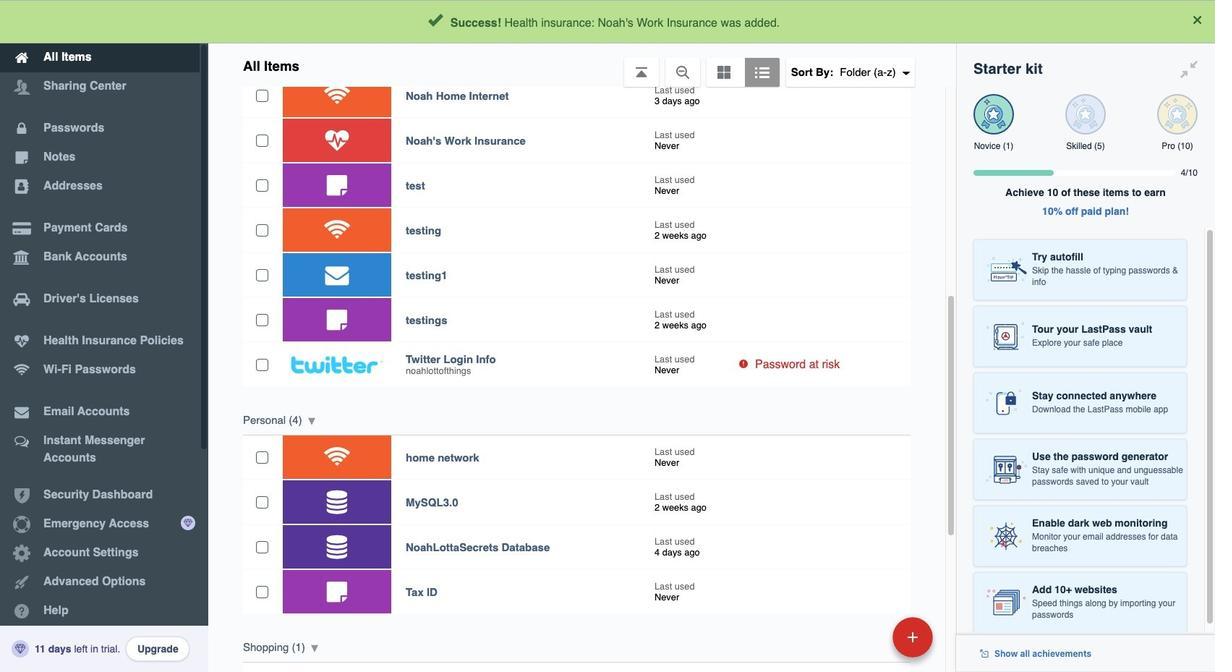 Task type: describe. For each thing, give the bounding box(es) containing it.
new item navigation
[[793, 613, 942, 672]]

Search search field
[[343, 6, 921, 38]]



Task type: vqa. For each thing, say whether or not it's contained in the screenshot.
LastPass image
no



Task type: locate. For each thing, give the bounding box(es) containing it.
main navigation navigation
[[0, 0, 208, 672]]

search my vault text field
[[343, 6, 921, 38]]

new item element
[[793, 616, 938, 658]]

alert
[[0, 0, 1216, 43]]

vault options navigation
[[208, 43, 956, 87]]



